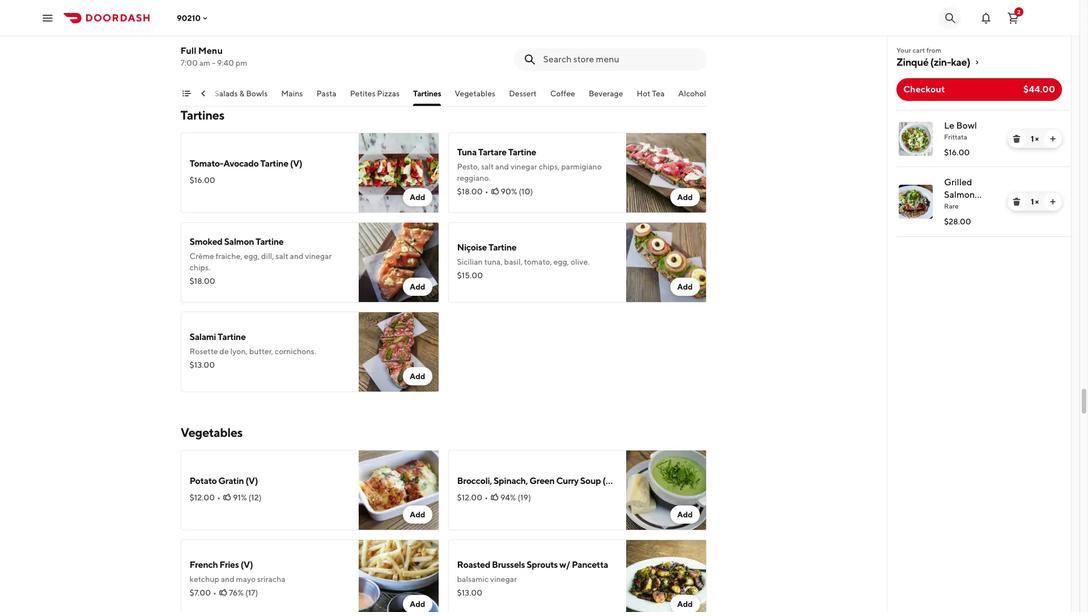 Task type: vqa. For each thing, say whether or not it's contained in the screenshot.
left Tartines
yes



Task type: locate. For each thing, give the bounding box(es) containing it.
1 horizontal spatial $12.00
[[457, 493, 483, 502]]

2 vertical spatial and
[[221, 575, 235, 584]]

1 vertical spatial 1
[[1032, 197, 1034, 206]]

vegetables
[[455, 89, 496, 98], [181, 425, 243, 440]]

salmon for tartine
[[224, 236, 254, 247]]

(v) for french fries (v) ketchup and mayo sriracha
[[241, 560, 253, 571]]

(10)
[[519, 187, 533, 196]]

egg, left dill,
[[244, 252, 260, 261]]

1 vertical spatial (gf)
[[603, 476, 622, 487]]

1 1 from the top
[[1032, 134, 1034, 143]]

$12.00
[[190, 493, 215, 502], [457, 493, 483, 502]]

1 vertical spatial salt
[[276, 252, 289, 261]]

0 horizontal spatial salt
[[276, 252, 289, 261]]

$18.00 down reggiano.
[[457, 187, 483, 196]]

vinegar for roasted brussels sprouts w/ pancetta
[[491, 575, 517, 584]]

2 $12.00 • from the left
[[457, 493, 488, 502]]

0 vertical spatial (v)
[[290, 158, 303, 169]]

2 vertical spatial vinegar
[[491, 575, 517, 584]]

1 vertical spatial salmon
[[224, 236, 254, 247]]

tuna
[[457, 147, 477, 158]]

frittata
[[945, 133, 968, 141]]

1 vertical spatial tartines
[[181, 108, 225, 122]]

vinegar down brussels
[[491, 575, 517, 584]]

salmon inside 'smoked salmon tartine crème fraiche, egg, dill, salt and vinegar chips. $18.00'
[[224, 236, 254, 247]]

tartine up 'lyon,'
[[218, 332, 246, 343]]

tomato,
[[525, 257, 552, 267]]

cart
[[913, 46, 926, 54]]

pesto,
[[457, 162, 480, 171]]

1
[[1032, 134, 1034, 143], [1032, 197, 1034, 206]]

$16.00 down frittata
[[945, 148, 971, 157]]

tartines down scroll menu navigation left icon
[[181, 108, 225, 122]]

tartine up tuna,
[[489, 242, 517, 253]]

• down reggiano.
[[485, 187, 489, 196]]

broccoli,
[[457, 476, 492, 487]]

• down broccoli,
[[485, 493, 488, 502]]

and down fries
[[221, 575, 235, 584]]

smoked salmon tartine crème fraiche, egg, dill, salt and vinegar chips. $18.00
[[190, 236, 332, 286]]

1 vertical spatial ×
[[1036, 197, 1040, 206]]

0 vertical spatial vegetables
[[455, 89, 496, 98]]

1 vertical spatial $16.00
[[190, 176, 215, 185]]

$13.00 down pepperoni
[[190, 37, 215, 47]]

0 vertical spatial remove item from cart image
[[1013, 134, 1022, 143]]

1 horizontal spatial tartines
[[413, 89, 441, 98]]

french fries (v) image
[[359, 540, 439, 612]]

egg, left olive.
[[554, 257, 569, 267]]

• for 94%
[[485, 493, 488, 502]]

salmon down grilled
[[945, 189, 976, 200]]

broccoli, spinach, green curry soup (gf) image
[[626, 450, 707, 531]]

1 horizontal spatial (gf)
[[968, 202, 987, 213]]

add one to cart image for grilled salmon plate (gf)
[[1049, 197, 1058, 206]]

0 vertical spatial salt
[[481, 162, 494, 171]]

salt right dill,
[[276, 252, 289, 261]]

0 horizontal spatial vegetables
[[181, 425, 243, 440]]

2 × from the top
[[1036, 197, 1040, 206]]

le bowl image
[[899, 122, 933, 156]]

and inside 'tuna tartare tartine pesto, salt and vinegar chips, parmigiano reggiano.'
[[496, 162, 509, 171]]

full
[[181, 45, 197, 56]]

smoked
[[190, 236, 223, 247]]

1 vertical spatial (v)
[[246, 476, 258, 487]]

vinegar inside 'smoked salmon tartine crème fraiche, egg, dill, salt and vinegar chips. $18.00'
[[305, 252, 332, 261]]

0 horizontal spatial and
[[221, 575, 235, 584]]

vinegar
[[511, 162, 538, 171], [305, 252, 332, 261], [491, 575, 517, 584]]

tartine for tartare
[[509, 147, 537, 158]]

lyon,
[[231, 347, 248, 356]]

add for salami tartine
[[410, 372, 426, 381]]

0 horizontal spatial egg,
[[244, 252, 260, 261]]

1 horizontal spatial $18.00
[[457, 187, 483, 196]]

1 $12.00 • from the left
[[190, 493, 221, 502]]

1 × from the top
[[1036, 134, 1040, 143]]

(v) inside french fries (v) ketchup and mayo sriracha
[[241, 560, 253, 571]]

kae)
[[952, 56, 971, 68]]

potato
[[190, 476, 217, 487]]

1 vertical spatial add one to cart image
[[1049, 197, 1058, 206]]

0 horizontal spatial $18.00
[[190, 277, 215, 286]]

petites
[[350, 89, 376, 98]]

1 vertical spatial $13.00
[[190, 361, 215, 370]]

(gf)
[[968, 202, 987, 213], [603, 476, 622, 487]]

(v) up mayo
[[241, 560, 253, 571]]

$13.00 inside roasted brussels sprouts w/ pancetta balsamic vinegar $13.00
[[457, 589, 483, 598]]

$7.00 •
[[190, 589, 217, 598]]

2 button
[[1003, 7, 1025, 29]]

2 horizontal spatial and
[[496, 162, 509, 171]]

1 horizontal spatial salt
[[481, 162, 494, 171]]

(v) right the avocado at the top left
[[290, 158, 303, 169]]

tartine up dill,
[[256, 236, 284, 247]]

tartine inside 'tuna tartare tartine pesto, salt and vinegar chips, parmigiano reggiano.'
[[509, 147, 537, 158]]

(12)
[[249, 493, 262, 502]]

tea
[[652, 89, 665, 98]]

beverage
[[589, 89, 624, 98]]

add button for smoked salmon tartine
[[403, 278, 432, 296]]

0 vertical spatial $18.00
[[457, 187, 483, 196]]

0 horizontal spatial $12.00
[[190, 493, 215, 502]]

1 1 × from the top
[[1032, 134, 1040, 143]]

salt down tartare
[[481, 162, 494, 171]]

2 $12.00 from the left
[[457, 493, 483, 502]]

× for le bowl
[[1036, 134, 1040, 143]]

94% (19)
[[501, 493, 531, 502]]

$16.00
[[945, 148, 971, 157], [190, 176, 215, 185]]

vegetables left dessert
[[455, 89, 496, 98]]

• down potato gratin (v)
[[217, 493, 221, 502]]

egg,
[[244, 252, 260, 261], [554, 257, 569, 267]]

tartine right the avocado at the top left
[[261, 158, 289, 169]]

tartines right the pizzas
[[413, 89, 441, 98]]

1 horizontal spatial and
[[290, 252, 304, 261]]

0 horizontal spatial salmon
[[224, 236, 254, 247]]

1 ×
[[1032, 134, 1040, 143], [1032, 197, 1040, 206]]

$13.00 inside the salami tartine rosette de lyon, butter, cornichons. $13.00
[[190, 361, 215, 370]]

7:00
[[181, 58, 198, 67]]

$12.00 down potato
[[190, 493, 215, 502]]

petites pizzas
[[350, 89, 400, 98]]

(v)
[[290, 158, 303, 169], [246, 476, 258, 487], [241, 560, 253, 571]]

0 vertical spatial add one to cart image
[[1049, 134, 1058, 143]]

1 horizontal spatial salmon
[[945, 189, 976, 200]]

$13.00 down rosette
[[190, 361, 215, 370]]

salads & bowls button
[[215, 88, 268, 106]]

list
[[888, 110, 1072, 237]]

de
[[220, 347, 229, 356]]

× for grilled salmon plate (gf)
[[1036, 197, 1040, 206]]

0 vertical spatial 1 ×
[[1032, 134, 1040, 143]]

0 vertical spatial salmon
[[945, 189, 976, 200]]

alcohol
[[679, 89, 707, 98]]

0 vertical spatial ×
[[1036, 134, 1040, 143]]

menu
[[198, 45, 223, 56]]

tuna,
[[485, 257, 503, 267]]

vinegar inside 'tuna tartare tartine pesto, salt and vinegar chips, parmigiano reggiano.'
[[511, 162, 538, 171]]

chips.
[[190, 263, 211, 272]]

×
[[1036, 134, 1040, 143], [1036, 197, 1040, 206]]

and right dill,
[[290, 252, 304, 261]]

$16.00 inside list
[[945, 148, 971, 157]]

1 horizontal spatial egg,
[[554, 257, 569, 267]]

add button for tomato-avocado tartine (v)
[[403, 188, 432, 206]]

remove item from cart image
[[1013, 134, 1022, 143], [1013, 197, 1022, 206]]

salmon
[[945, 189, 976, 200], [224, 236, 254, 247]]

mains
[[281, 89, 303, 98]]

Item Search search field
[[544, 53, 698, 66]]

2 add one to cart image from the top
[[1049, 197, 1058, 206]]

$16.00 down tomato-
[[190, 176, 215, 185]]

1 $12.00 from the left
[[190, 493, 215, 502]]

$12.00 down broccoli,
[[457, 493, 483, 502]]

0 vertical spatial 1
[[1032, 134, 1034, 143]]

0 vertical spatial $16.00
[[945, 148, 971, 157]]

90210
[[177, 13, 201, 22]]

tomato-avocado tartine (v)
[[190, 158, 303, 169]]

and down tartare
[[496, 162, 509, 171]]

(17)
[[245, 589, 258, 598]]

$13.00 down balsamic
[[457, 589, 483, 598]]

french fries (v) ketchup and mayo sriracha
[[190, 560, 286, 584]]

vinegar inside roasted brussels sprouts w/ pancetta balsamic vinegar $13.00
[[491, 575, 517, 584]]

add button for roasted brussels sprouts w/ pancetta
[[671, 595, 700, 612]]

2 vertical spatial (v)
[[241, 560, 253, 571]]

petites pizzas button
[[350, 88, 400, 106]]

alcohol button
[[679, 88, 707, 106]]

add for broccoli, spinach, green curry soup (gf)
[[678, 510, 693, 519]]

tartine inside 'smoked salmon tartine crème fraiche, egg, dill, salt and vinegar chips. $18.00'
[[256, 236, 284, 247]]

am
[[199, 58, 210, 67]]

tartine right tartare
[[509, 147, 537, 158]]

1 remove item from cart image from the top
[[1013, 134, 1022, 143]]

curry
[[557, 476, 579, 487]]

0 vertical spatial and
[[496, 162, 509, 171]]

2 remove item from cart image from the top
[[1013, 197, 1022, 206]]

basil,
[[504, 257, 523, 267]]

broccoli, spinach, green curry soup (gf)
[[457, 476, 622, 487]]

tartines
[[413, 89, 441, 98], [181, 108, 225, 122]]

$18.00
[[457, 187, 483, 196], [190, 277, 215, 286]]

$12.00 •
[[190, 493, 221, 502], [457, 493, 488, 502]]

salmon inside grilled salmon plate (gf)
[[945, 189, 976, 200]]

$12.00 • for potato
[[190, 493, 221, 502]]

1 vertical spatial and
[[290, 252, 304, 261]]

0 vertical spatial (gf)
[[968, 202, 987, 213]]

tartine
[[509, 147, 537, 158], [261, 158, 289, 169], [256, 236, 284, 247], [489, 242, 517, 253], [218, 332, 246, 343]]

add for niçoise tartine
[[678, 282, 693, 291]]

tartine inside niçoise tartine sicilian tuna, basil, tomato, egg, olive. $15.00
[[489, 242, 517, 253]]

2 1 from the top
[[1032, 197, 1034, 206]]

add button for french fries (v)
[[403, 595, 432, 612]]

vegetables up potato
[[181, 425, 243, 440]]

0 horizontal spatial $12.00 •
[[190, 493, 221, 502]]

• right $7.00
[[213, 589, 217, 598]]

zinqué (zin-kae)
[[897, 56, 971, 68]]

roasted
[[457, 560, 491, 571]]

1 vertical spatial 1 ×
[[1032, 197, 1040, 206]]

olive.
[[571, 257, 590, 267]]

add one to cart image
[[1049, 134, 1058, 143], [1049, 197, 1058, 206]]

1 vertical spatial remove item from cart image
[[1013, 197, 1022, 206]]

checkout
[[904, 84, 946, 95]]

mayo
[[236, 575, 256, 584]]

1 horizontal spatial $16.00
[[945, 148, 971, 157]]

vinegar right dill,
[[305, 252, 332, 261]]

1 horizontal spatial vegetables
[[455, 89, 496, 98]]

$12.00 • for broccoli,
[[457, 493, 488, 502]]

1 add one to cart image from the top
[[1049, 134, 1058, 143]]

1 vertical spatial vinegar
[[305, 252, 332, 261]]

show menu categories image
[[182, 89, 191, 98]]

(gf) right plate
[[968, 202, 987, 213]]

$18.00 •
[[457, 187, 489, 196]]

$12.00 • down broccoli,
[[457, 493, 488, 502]]

add one to cart image for le bowl
[[1049, 134, 1058, 143]]

tomato-avocado tartine (v) image
[[359, 133, 439, 213]]

salads
[[215, 89, 238, 98]]

add for roasted brussels sprouts w/ pancetta
[[678, 600, 693, 609]]

(19)
[[518, 493, 531, 502]]

(gf) right soup
[[603, 476, 622, 487]]

$12.00 • down potato
[[190, 493, 221, 502]]

roasted brussels sprouts w/ pancetta image
[[626, 540, 707, 612]]

notification bell image
[[980, 11, 994, 25]]

1 horizontal spatial $12.00 •
[[457, 493, 488, 502]]

parmigiano
[[562, 162, 602, 171]]

$13.00
[[190, 37, 215, 47], [190, 361, 215, 370], [457, 589, 483, 598]]

2 1 × from the top
[[1032, 197, 1040, 206]]

1 vertical spatial $18.00
[[190, 277, 215, 286]]

grilled
[[945, 177, 973, 188]]

$15.00
[[457, 271, 483, 280]]

salmon up fraiche,
[[224, 236, 254, 247]]

$18.00 down chips.
[[190, 277, 215, 286]]

•
[[485, 187, 489, 196], [217, 493, 221, 502], [485, 493, 488, 502], [213, 589, 217, 598]]

vinegar up (10)
[[511, 162, 538, 171]]

2 vertical spatial $13.00
[[457, 589, 483, 598]]

(v) up "(12)"
[[246, 476, 258, 487]]

coffee
[[551, 89, 576, 98]]

and inside french fries (v) ketchup and mayo sriracha
[[221, 575, 235, 584]]

0 vertical spatial vinegar
[[511, 162, 538, 171]]



Task type: describe. For each thing, give the bounding box(es) containing it.
$13.00 for salami tartine
[[190, 361, 215, 370]]

salmon for plate
[[945, 189, 976, 200]]

tartine inside the salami tartine rosette de lyon, butter, cornichons. $13.00
[[218, 332, 246, 343]]

list containing le bowl
[[888, 110, 1072, 237]]

salami tartine rosette de lyon, butter, cornichons. $13.00
[[190, 332, 316, 370]]

&
[[240, 89, 245, 98]]

scroll menu navigation left image
[[199, 89, 208, 98]]

your cart from
[[897, 46, 942, 54]]

91%
[[233, 493, 247, 502]]

brussels
[[492, 560, 525, 571]]

0 horizontal spatial tartines
[[181, 108, 225, 122]]

0 horizontal spatial (gf)
[[603, 476, 622, 487]]

add for smoked salmon tartine
[[410, 282, 426, 291]]

grilled salmon plate (gf)
[[945, 177, 987, 213]]

potato gratin (v)
[[190, 476, 258, 487]]

94%
[[501, 493, 516, 502]]

pancetta
[[572, 560, 609, 571]]

90210 button
[[177, 13, 210, 22]]

90%
[[501, 187, 518, 196]]

• for 91%
[[217, 493, 221, 502]]

• for 90%
[[485, 187, 489, 196]]

potato gratin (v) image
[[359, 450, 439, 531]]

green
[[530, 476, 555, 487]]

bowls
[[246, 89, 268, 98]]

chips,
[[539, 162, 560, 171]]

add button for tuna tartare tartine
[[671, 188, 700, 206]]

remove item from cart image for grilled salmon plate (gf)
[[1013, 197, 1022, 206]]

$13.00 for roasted brussels sprouts w/ pancetta
[[457, 589, 483, 598]]

balsamic
[[457, 575, 489, 584]]

pm
[[236, 58, 247, 67]]

salt inside 'tuna tartare tartine pesto, salt and vinegar chips, parmigiano reggiano.'
[[481, 162, 494, 171]]

and inside 'smoked salmon tartine crème fraiche, egg, dill, salt and vinegar chips. $18.00'
[[290, 252, 304, 261]]

add for tuna tartare tartine
[[678, 193, 693, 202]]

smoked salmon tartine image
[[359, 222, 439, 303]]

sicilian
[[457, 257, 483, 267]]

your
[[897, 46, 912, 54]]

w/
[[560, 560, 571, 571]]

tuna tartare tartine image
[[626, 133, 707, 213]]

from
[[927, 46, 942, 54]]

fraiche,
[[216, 252, 243, 261]]

rosette
[[190, 347, 218, 356]]

egg, inside niçoise tartine sicilian tuna, basil, tomato, egg, olive. $15.00
[[554, 257, 569, 267]]

gratin
[[218, 476, 244, 487]]

tuna tartare tartine pesto, salt and vinegar chips, parmigiano reggiano.
[[457, 147, 602, 183]]

1 × for grilled salmon plate (gf)
[[1032, 197, 1040, 206]]

rare
[[945, 202, 959, 210]]

add button for niçoise tartine
[[671, 278, 700, 296]]

bowl
[[957, 120, 978, 131]]

pasta button
[[317, 88, 337, 106]]

1 × for le bowl
[[1032, 134, 1040, 143]]

dessert button
[[509, 88, 537, 106]]

dessert
[[509, 89, 537, 98]]

open menu image
[[41, 11, 54, 25]]

vinegar for tuna tartare tartine
[[511, 162, 538, 171]]

1 for grilled salmon plate (gf)
[[1032, 197, 1034, 206]]

tartine for salmon
[[256, 236, 284, 247]]

$18.00 inside 'smoked salmon tartine crème fraiche, egg, dill, salt and vinegar chips. $18.00'
[[190, 277, 215, 286]]

zinqué
[[897, 56, 929, 68]]

butter,
[[249, 347, 273, 356]]

2 items, open order cart image
[[1007, 11, 1021, 25]]

soup
[[581, 476, 601, 487]]

add button for broccoli, spinach, green curry soup (gf)
[[671, 506, 700, 524]]

fries
[[220, 560, 239, 571]]

76% (17)
[[229, 589, 258, 598]]

pasta
[[317, 89, 337, 98]]

$12.00 for broccoli, spinach, green curry soup (gf)
[[457, 493, 483, 502]]

crème
[[190, 252, 214, 261]]

spinach,
[[494, 476, 528, 487]]

90% (10)
[[501, 187, 533, 196]]

reggiano.
[[457, 174, 491, 183]]

$28.00
[[945, 217, 972, 226]]

sriracha
[[257, 575, 286, 584]]

french
[[190, 560, 218, 571]]

beverage button
[[589, 88, 624, 106]]

(v) for potato gratin (v)
[[246, 476, 258, 487]]

grilled salmon plate (gf) image
[[899, 185, 933, 219]]

76%
[[229, 589, 244, 598]]

remove item from cart image for le bowl
[[1013, 134, 1022, 143]]

pepperoni
[[190, 20, 231, 31]]

$12.00 for potato gratin (v)
[[190, 493, 215, 502]]

sprouts
[[527, 560, 558, 571]]

1 vertical spatial vegetables
[[181, 425, 243, 440]]

plate
[[945, 202, 966, 213]]

le
[[945, 120, 955, 131]]

salt inside 'smoked salmon tartine crème fraiche, egg, dill, salt and vinegar chips. $18.00'
[[276, 252, 289, 261]]

add for tomato-avocado tartine (v)
[[410, 193, 426, 202]]

full menu 7:00 am - 9:40 pm
[[181, 45, 247, 67]]

vegetables button
[[455, 88, 496, 106]]

niçoise tartine sicilian tuna, basil, tomato, egg, olive. $15.00
[[457, 242, 590, 280]]

0 horizontal spatial $16.00
[[190, 176, 215, 185]]

hot
[[637, 89, 651, 98]]

ketchup
[[190, 575, 219, 584]]

• for 76%
[[213, 589, 217, 598]]

pepperoni pizza image
[[359, 0, 439, 75]]

hot tea button
[[637, 88, 665, 106]]

pizza
[[233, 20, 254, 31]]

salami tartine image
[[359, 312, 439, 392]]

zinqué (zin-kae) link
[[897, 56, 1063, 69]]

pizzas
[[377, 89, 400, 98]]

add for potato gratin (v)
[[410, 510, 426, 519]]

add for french fries (v)
[[410, 600, 426, 609]]

egg, inside 'smoked salmon tartine crème fraiche, egg, dill, salt and vinegar chips. $18.00'
[[244, 252, 260, 261]]

pepperoni pizza
[[190, 20, 254, 31]]

1 for le bowl
[[1032, 134, 1034, 143]]

tartare
[[479, 147, 507, 158]]

add button for potato gratin (v)
[[403, 506, 432, 524]]

0 vertical spatial tartines
[[413, 89, 441, 98]]

tomato-
[[190, 158, 224, 169]]

(zin-
[[931, 56, 952, 68]]

(gf) inside grilled salmon plate (gf)
[[968, 202, 987, 213]]

niçoise tartine image
[[626, 222, 707, 303]]

add button for salami tartine
[[403, 367, 432, 386]]

tartine for avocado
[[261, 158, 289, 169]]

9:40
[[217, 58, 234, 67]]

avocado
[[224, 158, 259, 169]]

le bowl frittata
[[945, 120, 978, 141]]

-
[[212, 58, 215, 67]]

0 vertical spatial $13.00
[[190, 37, 215, 47]]

cornichons.
[[275, 347, 316, 356]]

salami
[[190, 332, 216, 343]]



